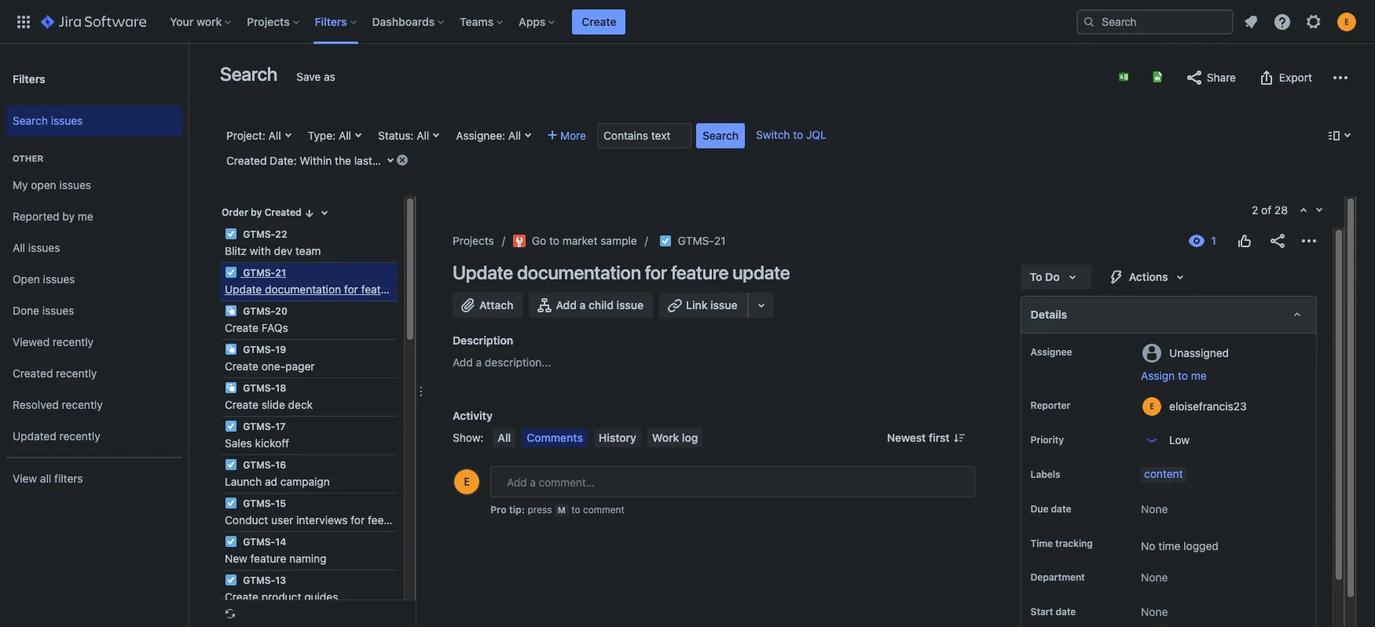 Task type: locate. For each thing, give the bounding box(es) containing it.
2 vertical spatial all
[[498, 431, 511, 445]]

search up other
[[13, 114, 48, 127]]

gtms- for launch ad campaign
[[243, 460, 275, 472]]

create faqs
[[225, 321, 288, 335]]

me inside button
[[1191, 369, 1207, 383]]

work log
[[652, 431, 698, 445]]

0 vertical spatial add
[[556, 299, 577, 312]]

to right "assign" at bottom right
[[1178, 369, 1188, 383]]

create right apps popup button
[[582, 15, 617, 28]]

small image
[[303, 207, 316, 220]]

me down unassigned
[[1191, 369, 1207, 383]]

task image up launch
[[225, 459, 237, 472]]

1 horizontal spatial issue
[[711, 299, 738, 312]]

0 horizontal spatial gtms-21
[[241, 267, 286, 279]]

update documentation for feature update down sample
[[453, 262, 790, 284]]

task image for create product guides
[[225, 575, 237, 587]]

sub task image for create slide deck
[[225, 382, 237, 395]]

all up the date:
[[268, 129, 281, 142]]

gtms-19
[[241, 344, 286, 356]]

open
[[31, 178, 56, 191]]

documentation down go to market sample link
[[517, 262, 641, 284]]

gtms-21 up 'link'
[[678, 234, 726, 248]]

0 vertical spatial sub task image
[[225, 343, 237, 356]]

1 horizontal spatial projects
[[453, 234, 494, 248]]

due
[[1031, 504, 1049, 516]]

launch
[[225, 476, 262, 489]]

save
[[296, 70, 321, 83]]

remove criteria image
[[396, 154, 409, 167]]

export button
[[1250, 65, 1320, 90]]

2 issue from the left
[[711, 299, 738, 312]]

1 vertical spatial date
[[1056, 607, 1076, 619]]

0 vertical spatial me
[[78, 210, 93, 223]]

gtms- up create one-pager
[[243, 344, 275, 356]]

previous issue 'gtms-22' ( type 'k' ) image
[[1298, 205, 1310, 218]]

documentation up the 20
[[265, 283, 341, 296]]

sales
[[225, 437, 252, 450]]

gtms- up "create slide deck"
[[243, 383, 275, 395]]

attach button
[[453, 293, 523, 318]]

create down gtms-13
[[225, 591, 259, 604]]

link
[[686, 299, 708, 312]]

gtms- up sales kickoff
[[243, 421, 275, 433]]

2 task image from the top
[[225, 420, 237, 433]]

task image down blitz
[[225, 266, 237, 279]]

work log button
[[648, 429, 703, 448]]

me down my open issues link
[[78, 210, 93, 223]]

gtms- down with
[[243, 267, 275, 279]]

search down projects dropdown button
[[220, 63, 278, 85]]

next issue 'gtms-20' ( type 'j' ) image
[[1313, 204, 1326, 217]]

recently
[[53, 335, 94, 349], [56, 367, 97, 380], [62, 398, 103, 412], [59, 430, 100, 443]]

4 task image from the top
[[225, 498, 237, 510]]

create inside button
[[582, 15, 617, 28]]

actions image
[[1300, 232, 1319, 251]]

gtms- up ad
[[243, 460, 275, 472]]

add for add a child issue
[[556, 299, 577, 312]]

a for description...
[[476, 356, 482, 369]]

link issue
[[686, 299, 738, 312]]

3 task image from the top
[[225, 459, 237, 472]]

1 horizontal spatial update
[[733, 262, 790, 284]]

priority pin to top. only you can see pinned fields. image
[[1067, 435, 1080, 447]]

created recently link
[[6, 358, 182, 390]]

task image for blitz with dev team
[[225, 228, 237, 241]]

tracking
[[1056, 538, 1093, 550]]

2 of 28
[[1252, 204, 1288, 217]]

save as button
[[289, 64, 343, 90]]

gtms- up with
[[243, 229, 275, 241]]

task image
[[225, 228, 237, 241], [225, 575, 237, 587]]

0 horizontal spatial update
[[400, 283, 436, 296]]

1 vertical spatial me
[[1191, 369, 1207, 383]]

vote options: no one has voted for this issue yet. image
[[1236, 232, 1254, 251]]

menu bar
[[490, 429, 706, 448]]

add a child issue
[[556, 299, 644, 312]]

21 down dev
[[275, 267, 286, 279]]

0 vertical spatial created
[[226, 154, 267, 167]]

banner containing your work
[[0, 0, 1375, 44]]

projects left go to market sample icon
[[453, 234, 494, 248]]

save as
[[296, 70, 335, 83]]

update up sub task icon
[[225, 283, 262, 296]]

updated
[[13, 430, 56, 443]]

1 vertical spatial sub task image
[[225, 382, 237, 395]]

go to market sample image
[[513, 235, 526, 248]]

2 sub task image from the top
[[225, 382, 237, 395]]

new
[[225, 553, 247, 566]]

issues for done issues
[[42, 304, 74, 317]]

filters inside popup button
[[315, 15, 347, 28]]

issue right child
[[617, 299, 644, 312]]

2 horizontal spatial search
[[703, 129, 739, 142]]

product
[[262, 591, 301, 604]]

all inside button
[[498, 431, 511, 445]]

search issues link
[[6, 105, 182, 137]]

priority
[[1031, 435, 1064, 446]]

0 vertical spatial task image
[[225, 228, 237, 241]]

viewed
[[13, 335, 50, 349]]

sample
[[601, 234, 637, 248]]

task image up new
[[225, 536, 237, 549]]

1 task image from the top
[[225, 266, 237, 279]]

issues right 'open'
[[43, 272, 75, 286]]

1 horizontal spatial add
[[556, 299, 577, 312]]

none
[[1141, 503, 1168, 516], [1141, 572, 1168, 585], [1141, 606, 1168, 620]]

projects
[[247, 15, 290, 28], [453, 234, 494, 248]]

create down sub task icon
[[225, 321, 259, 335]]

1 sub task image from the top
[[225, 343, 237, 356]]

issues
[[51, 114, 83, 127], [59, 178, 91, 191], [28, 241, 60, 254], [43, 272, 75, 286], [42, 304, 74, 317]]

banner
[[0, 0, 1375, 44]]

1 vertical spatial none
[[1141, 572, 1168, 585]]

newest first image
[[953, 432, 966, 445]]

actions button
[[1098, 265, 1200, 290]]

team
[[296, 244, 321, 258]]

recently down the created recently link
[[62, 398, 103, 412]]

issues for search issues
[[51, 114, 83, 127]]

me
[[78, 210, 93, 223], [1191, 369, 1207, 383]]

0 vertical spatial a
[[580, 299, 586, 312]]

me inside other group
[[78, 210, 93, 223]]

search issues
[[13, 114, 83, 127]]

other
[[13, 153, 43, 163]]

created date: button
[[220, 149, 415, 174]]

issues inside group
[[51, 114, 83, 127]]

projects link
[[453, 232, 494, 251]]

go
[[532, 234, 546, 248]]

0 horizontal spatial a
[[476, 356, 482, 369]]

search
[[220, 63, 278, 85], [13, 114, 48, 127], [703, 129, 739, 142]]

1 horizontal spatial by
[[251, 207, 262, 218]]

create one-pager
[[225, 360, 315, 373]]

to right go
[[549, 234, 560, 248]]

0 horizontal spatial issue
[[617, 299, 644, 312]]

task image down new
[[225, 575, 237, 587]]

jira software image
[[41, 12, 146, 31], [41, 12, 146, 31]]

0 horizontal spatial feature
[[250, 553, 286, 566]]

none for department
[[1141, 572, 1168, 585]]

me for reported by me
[[78, 210, 93, 223]]

conduct user interviews for feedback
[[225, 514, 415, 527]]

sub task image left gtms-19
[[225, 343, 237, 356]]

all for all
[[498, 431, 511, 445]]

add inside button
[[556, 299, 577, 312]]

issue
[[617, 299, 644, 312], [711, 299, 738, 312]]

by right order
[[251, 207, 262, 218]]

labels pin to top. only you can see pinned fields. image
[[1064, 469, 1076, 482]]

open issues
[[13, 272, 75, 286]]

dev
[[274, 244, 293, 258]]

a inside button
[[580, 299, 586, 312]]

tip:
[[509, 505, 525, 516]]

task image for sales kickoff
[[225, 420, 237, 433]]

0 horizontal spatial all
[[13, 241, 25, 254]]

21 up 'link issue'
[[714, 234, 726, 248]]

your profile and settings image
[[1338, 12, 1357, 31]]

1 vertical spatial search
[[13, 114, 48, 127]]

1 vertical spatial gtms-21
[[241, 267, 286, 279]]

search inside search issues link
[[13, 114, 48, 127]]

link web pages and more image
[[752, 296, 771, 315]]

Search issues using keywords text field
[[597, 123, 692, 149]]

filters up as
[[315, 15, 347, 28]]

child
[[589, 299, 614, 312]]

a
[[580, 299, 586, 312], [476, 356, 482, 369]]

search image
[[1083, 15, 1096, 28]]

search for search issues
[[13, 114, 48, 127]]

created inside other group
[[13, 367, 53, 380]]

2 vertical spatial none
[[1141, 606, 1168, 620]]

recently for resolved recently
[[62, 398, 103, 412]]

1 vertical spatial 21
[[275, 267, 286, 279]]

issues up the my open issues
[[51, 114, 83, 127]]

by inside other group
[[62, 210, 75, 223]]

0 horizontal spatial 21
[[275, 267, 286, 279]]

open issues link
[[6, 264, 182, 296]]

share image
[[1269, 232, 1287, 251]]

a down description
[[476, 356, 482, 369]]

issues up open issues
[[28, 241, 60, 254]]

date for due date
[[1051, 504, 1072, 516]]

update documentation for feature update down the team
[[225, 283, 436, 296]]

gtms- for create slide deck
[[243, 383, 275, 395]]

updated recently
[[13, 430, 100, 443]]

as
[[324, 70, 335, 83]]

0 horizontal spatial search
[[13, 114, 48, 127]]

all issues
[[13, 241, 60, 254]]

Add a comment… field
[[490, 467, 975, 498]]

0 vertical spatial date
[[1051, 504, 1072, 516]]

gtms- up conduct
[[243, 498, 275, 510]]

gtms- for conduct user interviews for feedback
[[243, 498, 275, 510]]

all right show:
[[498, 431, 511, 445]]

2 task image from the top
[[225, 575, 237, 587]]

search issues group
[[6, 101, 182, 141]]

1 horizontal spatial a
[[580, 299, 586, 312]]

logged
[[1184, 540, 1219, 553]]

1 horizontal spatial 21
[[714, 234, 726, 248]]

sub task image left gtms-18 on the bottom of the page
[[225, 382, 237, 395]]

0 vertical spatial gtms-21
[[678, 234, 726, 248]]

create for create faqs
[[225, 321, 259, 335]]

sidebar navigation image
[[171, 63, 206, 94]]

3 none from the top
[[1141, 606, 1168, 620]]

update up "link web pages and more" icon
[[733, 262, 790, 284]]

to do button
[[1021, 265, 1092, 290]]

search inside search button
[[703, 129, 739, 142]]

0 horizontal spatial filters
[[13, 72, 45, 85]]

task image up conduct
[[225, 498, 237, 510]]

recently for viewed recently
[[53, 335, 94, 349]]

projects for projects dropdown button
[[247, 15, 290, 28]]

gtms-21 down with
[[241, 267, 286, 279]]

created down viewed
[[13, 367, 53, 380]]

all up 'open'
[[13, 241, 25, 254]]

gtms- up create faqs
[[243, 306, 275, 318]]

task image
[[225, 266, 237, 279], [225, 420, 237, 433], [225, 459, 237, 472], [225, 498, 237, 510], [225, 536, 237, 549]]

a left child
[[580, 299, 586, 312]]

0 vertical spatial projects
[[247, 15, 290, 28]]

recently down viewed recently link at the bottom left of page
[[56, 367, 97, 380]]

1 horizontal spatial all
[[268, 129, 281, 142]]

19
[[275, 344, 286, 356]]

date
[[1051, 504, 1072, 516], [1056, 607, 1076, 619]]

1 horizontal spatial me
[[1191, 369, 1207, 383]]

for
[[645, 262, 667, 284], [344, 283, 358, 296], [351, 514, 365, 527]]

time
[[1159, 540, 1181, 553]]

created inside dropdown button
[[226, 154, 267, 167]]

task image for new feature naming
[[225, 536, 237, 549]]

created up 22
[[265, 207, 302, 218]]

created down the project:
[[226, 154, 267, 167]]

0 horizontal spatial projects
[[247, 15, 290, 28]]

share
[[1207, 71, 1236, 84]]

1 horizontal spatial update
[[453, 262, 513, 284]]

2 vertical spatial search
[[703, 129, 739, 142]]

slide
[[262, 398, 285, 412]]

task image up blitz
[[225, 228, 237, 241]]

0 vertical spatial search
[[220, 63, 278, 85]]

0 vertical spatial filters
[[315, 15, 347, 28]]

1 vertical spatial all
[[13, 241, 25, 254]]

1 vertical spatial created
[[265, 207, 302, 218]]

add down description
[[453, 356, 473, 369]]

1 vertical spatial projects
[[453, 234, 494, 248]]

details element
[[1021, 296, 1317, 334]]

add
[[556, 299, 577, 312], [453, 356, 473, 369]]

to inside button
[[1178, 369, 1188, 383]]

add left child
[[556, 299, 577, 312]]

gtms- down "new feature naming"
[[243, 575, 275, 587]]

no time logged
[[1141, 540, 1219, 553]]

gtms-13
[[241, 575, 286, 587]]

search left switch
[[703, 129, 739, 142]]

1 vertical spatial a
[[476, 356, 482, 369]]

all button
[[493, 429, 516, 448]]

to left jql
[[793, 128, 803, 141]]

one-
[[262, 360, 285, 373]]

view
[[13, 472, 37, 485]]

launch ad campaign
[[225, 476, 330, 489]]

dashboards
[[372, 15, 435, 28]]

date left due date pin to top. only you can see pinned fields. icon
[[1051, 504, 1072, 516]]

1 horizontal spatial documentation
[[517, 262, 641, 284]]

create down gtms-19
[[225, 360, 259, 373]]

projects inside dropdown button
[[247, 15, 290, 28]]

2 horizontal spatial all
[[498, 431, 511, 445]]

1 horizontal spatial filters
[[315, 15, 347, 28]]

recently down the resolved recently link
[[59, 430, 100, 443]]

issues up viewed recently
[[42, 304, 74, 317]]

documentation
[[517, 262, 641, 284], [265, 283, 341, 296]]

create down gtms-18 on the bottom of the page
[[225, 398, 259, 412]]

0 horizontal spatial by
[[62, 210, 75, 223]]

1 horizontal spatial gtms-21
[[678, 234, 726, 248]]

all inside "link"
[[13, 241, 25, 254]]

1 none from the top
[[1141, 503, 1168, 516]]

date:
[[270, 154, 297, 167]]

projects button
[[242, 9, 305, 34]]

resolved recently
[[13, 398, 103, 412]]

task image up sales
[[225, 420, 237, 433]]

done issues
[[13, 304, 74, 317]]

gtms- for create faqs
[[243, 306, 275, 318]]

1 task image from the top
[[225, 228, 237, 241]]

reporter
[[1031, 400, 1071, 412]]

created recently
[[13, 367, 97, 380]]

0 horizontal spatial me
[[78, 210, 93, 223]]

0 vertical spatial none
[[1141, 503, 1168, 516]]

by right reported
[[62, 210, 75, 223]]

viewed recently link
[[6, 327, 182, 358]]

2 none from the top
[[1141, 572, 1168, 585]]

gtms- up 'link'
[[678, 234, 714, 248]]

update down "projects" link
[[453, 262, 513, 284]]

m
[[558, 505, 566, 516]]

1 vertical spatial task image
[[225, 575, 237, 587]]

update left attach button
[[400, 283, 436, 296]]

date right 'start'
[[1056, 607, 1076, 619]]

0 horizontal spatial add
[[453, 356, 473, 369]]

projects right work
[[247, 15, 290, 28]]

search for search button
[[703, 129, 739, 142]]

1 vertical spatial add
[[453, 356, 473, 369]]

recently up created recently
[[53, 335, 94, 349]]

issue right 'link'
[[711, 299, 738, 312]]

5 task image from the top
[[225, 536, 237, 549]]

2 vertical spatial created
[[13, 367, 53, 380]]

2 horizontal spatial feature
[[671, 262, 729, 284]]

sub task image
[[225, 343, 237, 356], [225, 382, 237, 395]]

filters up search issues
[[13, 72, 45, 85]]

gtms- up "new feature naming"
[[243, 537, 275, 549]]



Task type: describe. For each thing, give the bounding box(es) containing it.
1 vertical spatial filters
[[13, 72, 45, 85]]

gtms- for blitz with dev team
[[243, 229, 275, 241]]

sub task image
[[225, 305, 237, 318]]

content
[[1144, 468, 1183, 481]]

Search field
[[1077, 9, 1234, 34]]

newest first
[[887, 431, 950, 445]]

by for order
[[251, 207, 262, 218]]

to for me
[[1178, 369, 1188, 383]]

create button
[[572, 9, 626, 34]]

issues for all issues
[[28, 241, 60, 254]]

department pin to top. only you can see pinned fields. image
[[1088, 572, 1101, 585]]

gtms- for update documentation for feature update
[[243, 267, 275, 279]]

create for create slide deck
[[225, 398, 259, 412]]

settings image
[[1305, 12, 1324, 31]]

pro tip: press m to comment
[[490, 505, 625, 516]]

gtms-22
[[241, 229, 287, 241]]

start date
[[1031, 607, 1076, 619]]

me for assign to me
[[1191, 369, 1207, 383]]

add for add a description...
[[453, 356, 473, 369]]

recently for updated recently
[[59, 430, 100, 443]]

0 horizontal spatial update documentation for feature update
[[225, 283, 436, 296]]

gtms- for sales kickoff
[[243, 421, 275, 433]]

conduct
[[225, 514, 268, 527]]

export
[[1279, 71, 1313, 84]]

viewed recently
[[13, 335, 94, 349]]

your work button
[[165, 9, 238, 34]]

log
[[682, 431, 698, 445]]

start
[[1031, 607, 1054, 619]]

to for jql
[[793, 128, 803, 141]]

open in microsoft excel image
[[1118, 71, 1130, 83]]

my open issues link
[[6, 170, 182, 201]]

eloisefrancis23
[[1170, 400, 1247, 413]]

filters button
[[310, 9, 363, 34]]

15
[[275, 498, 286, 510]]

naming
[[289, 553, 327, 566]]

28
[[1275, 204, 1288, 217]]

0 vertical spatial 21
[[714, 234, 726, 248]]

show:
[[453, 431, 484, 445]]

gtms- for create one-pager
[[243, 344, 275, 356]]

created for created date:
[[226, 154, 267, 167]]

due date
[[1031, 504, 1072, 516]]

view all filters link
[[6, 464, 182, 495]]

low
[[1170, 434, 1190, 447]]

first
[[929, 431, 950, 445]]

none for due date
[[1141, 503, 1168, 516]]

your
[[170, 15, 194, 28]]

with
[[250, 244, 271, 258]]

gtms-20
[[241, 306, 288, 318]]

by for reported
[[62, 210, 75, 223]]

resolved
[[13, 398, 59, 412]]

open in google sheets image
[[1151, 71, 1164, 83]]

create for create
[[582, 15, 617, 28]]

notifications image
[[1242, 12, 1261, 31]]

create for create one-pager
[[225, 360, 259, 373]]

apps
[[519, 15, 546, 28]]

add a description...
[[453, 356, 551, 369]]

pager
[[285, 360, 315, 373]]

project:
[[226, 129, 265, 142]]

recently for created recently
[[56, 367, 97, 380]]

reported by me
[[13, 210, 93, 223]]

updated recently link
[[6, 421, 182, 453]]

dashboards button
[[368, 9, 450, 34]]

16
[[275, 460, 286, 472]]

projects for "projects" link
[[453, 234, 494, 248]]

gtms-21 link
[[678, 232, 726, 251]]

sales kickoff
[[225, 437, 289, 450]]

attach
[[479, 299, 514, 312]]

done issues link
[[6, 296, 182, 327]]

guides
[[304, 591, 338, 604]]

0 vertical spatial all
[[268, 129, 281, 142]]

newest
[[887, 431, 926, 445]]

17
[[275, 421, 286, 433]]

gtms-15
[[241, 498, 286, 510]]

primary element
[[9, 0, 1077, 44]]

to for market
[[549, 234, 560, 248]]

profile image of eloisefrancis23 image
[[454, 470, 479, 495]]

created for created recently
[[13, 367, 53, 380]]

1 horizontal spatial update documentation for feature update
[[453, 262, 790, 284]]

0 horizontal spatial documentation
[[265, 283, 341, 296]]

switch
[[756, 128, 790, 141]]

comments
[[527, 431, 583, 445]]

open
[[13, 272, 40, 286]]

go to market sample
[[532, 234, 637, 248]]

a for child
[[580, 299, 586, 312]]

1 horizontal spatial feature
[[361, 283, 397, 296]]

to right m
[[572, 505, 581, 516]]

gtms- for create product guides
[[243, 575, 275, 587]]

jql
[[806, 128, 827, 141]]

due date pin to top. only you can see pinned fields. image
[[1075, 504, 1087, 516]]

work
[[196, 15, 222, 28]]

task image for update documentation for feature update
[[225, 266, 237, 279]]

1 horizontal spatial search
[[220, 63, 278, 85]]

no
[[1141, 540, 1156, 553]]

task image for conduct user interviews for feedback
[[225, 498, 237, 510]]

view all filters
[[13, 472, 83, 485]]

all for all issues
[[13, 241, 25, 254]]

assignee pin to top. only you can see pinned fields. image
[[1076, 347, 1088, 359]]

unassigned
[[1170, 346, 1229, 360]]

reported by me link
[[6, 201, 182, 233]]

issues right open
[[59, 178, 91, 191]]

history button
[[594, 429, 641, 448]]

order
[[222, 207, 248, 218]]

date for start date
[[1056, 607, 1076, 619]]

add a child issue button
[[529, 293, 653, 318]]

feedback
[[368, 514, 415, 527]]

gtms- for new feature naming
[[243, 537, 275, 549]]

0 horizontal spatial update
[[225, 283, 262, 296]]

press
[[528, 505, 552, 516]]

comments button
[[522, 429, 588, 448]]

your work
[[170, 15, 222, 28]]

switch to jql
[[756, 128, 827, 141]]

sub task image for create one-pager
[[225, 343, 237, 356]]

deck
[[288, 398, 313, 412]]

user
[[271, 514, 293, 527]]

my
[[13, 178, 28, 191]]

blitz
[[225, 244, 247, 258]]

help image
[[1273, 12, 1292, 31]]

gtms-18
[[241, 383, 286, 395]]

order by created link
[[220, 203, 317, 222]]

create product guides
[[225, 591, 338, 604]]

menu bar containing all
[[490, 429, 706, 448]]

1 issue from the left
[[617, 299, 644, 312]]

teams
[[460, 15, 494, 28]]

issues for open issues
[[43, 272, 75, 286]]

new feature naming
[[225, 553, 327, 566]]

20
[[275, 306, 288, 318]]

create for create product guides
[[225, 591, 259, 604]]

assign
[[1141, 369, 1175, 383]]

activity
[[453, 409, 493, 423]]

filters
[[54, 472, 83, 485]]

other group
[[6, 137, 182, 457]]

description...
[[485, 356, 551, 369]]

switch to jql link
[[756, 128, 827, 141]]

search button
[[696, 123, 745, 149]]

ad
[[265, 476, 277, 489]]

pro
[[490, 505, 507, 516]]

appswitcher icon image
[[14, 12, 33, 31]]

kickoff
[[255, 437, 289, 450]]

all
[[40, 472, 51, 485]]

gtms- inside gtms-21 link
[[678, 234, 714, 248]]

task image for launch ad campaign
[[225, 459, 237, 472]]

actions
[[1129, 270, 1168, 284]]



Task type: vqa. For each thing, say whether or not it's contained in the screenshot.
leftmost Befriend
no



